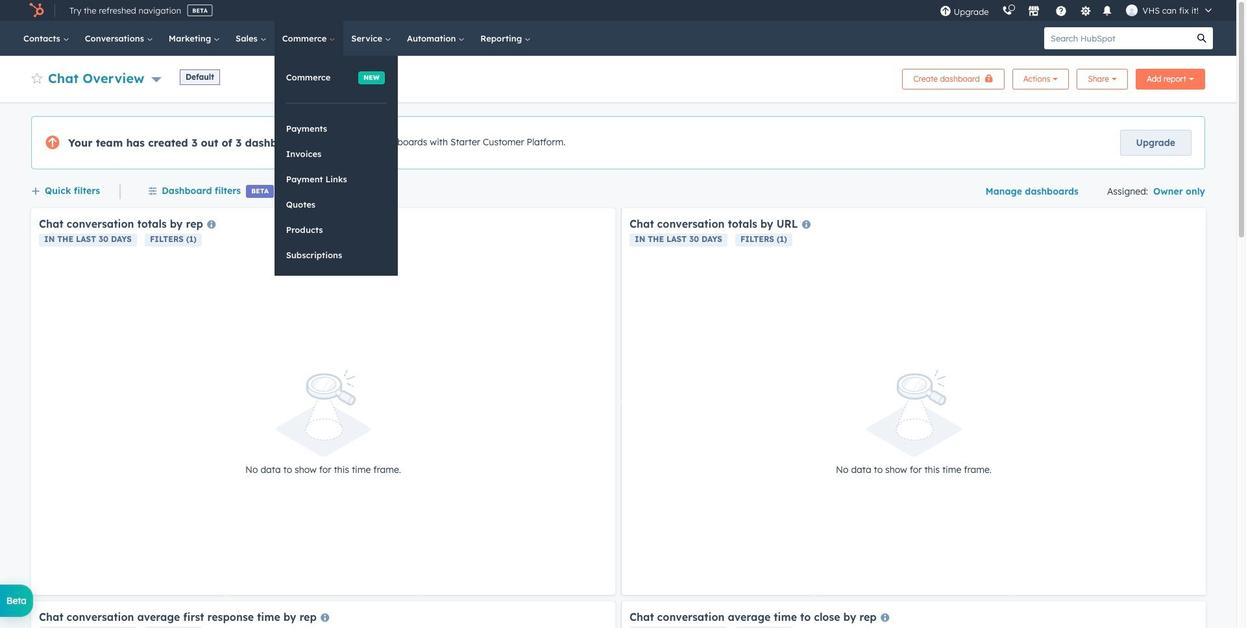Task type: locate. For each thing, give the bounding box(es) containing it.
menu
[[933, 0, 1221, 21]]

chat conversation totals by url element
[[622, 208, 1206, 595]]

chat conversation average time to close by rep element
[[622, 602, 1206, 628]]

banner
[[31, 65, 1206, 90]]

Search HubSpot search field
[[1045, 27, 1191, 49]]



Task type: vqa. For each thing, say whether or not it's contained in the screenshot.
Commerce menu
yes



Task type: describe. For each thing, give the bounding box(es) containing it.
chat conversation average first response time by rep element
[[31, 602, 615, 628]]

marketplaces image
[[1028, 6, 1040, 18]]

chat conversation totals by rep element
[[31, 208, 615, 595]]

commerce menu
[[274, 56, 398, 276]]

jer mill image
[[1126, 5, 1138, 16]]



